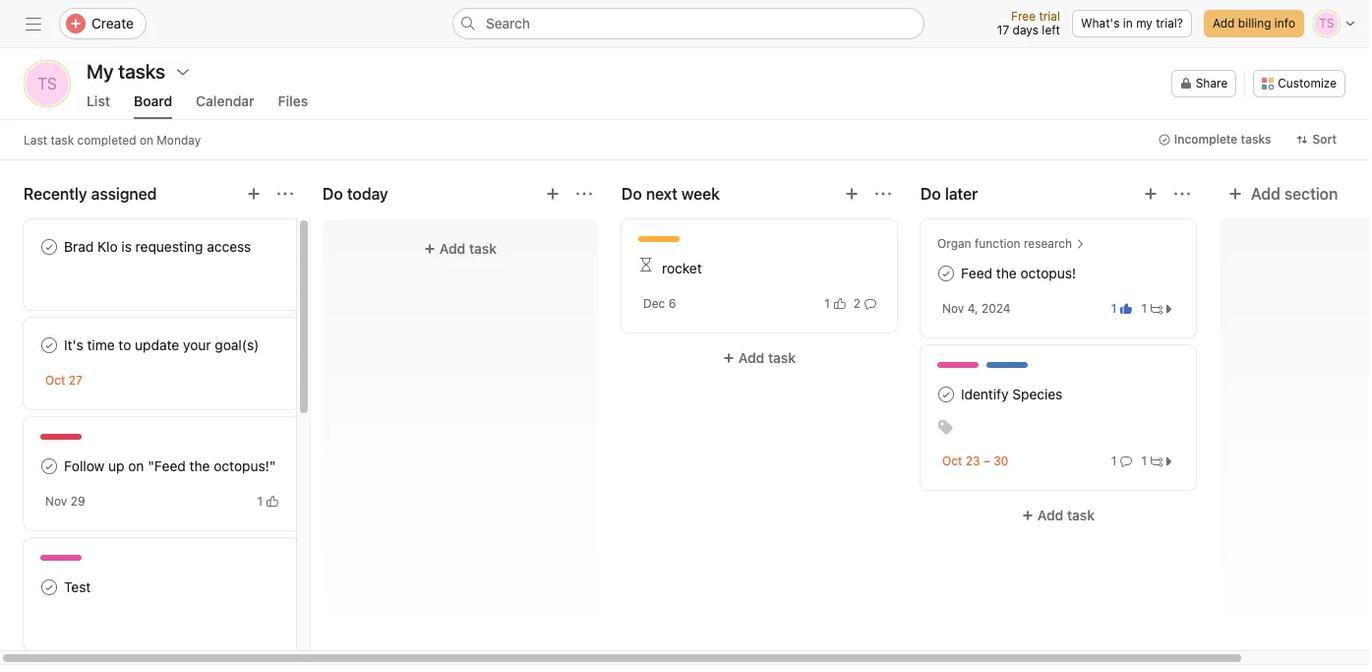 Task type: vqa. For each thing, say whether or not it's contained in the screenshot.
LIST
yes



Task type: describe. For each thing, give the bounding box(es) containing it.
more section actions image for do today
[[577, 186, 592, 202]]

board link
[[134, 92, 172, 119]]

up
[[108, 458, 124, 474]]

days
[[1013, 23, 1039, 37]]

do today
[[323, 185, 388, 203]]

incomplete tasks button
[[1150, 126, 1281, 154]]

add for the left add task button
[[440, 240, 466, 257]]

0 horizontal spatial the
[[189, 458, 210, 474]]

trial
[[1039, 9, 1061, 24]]

left
[[1042, 23, 1061, 37]]

files link
[[278, 92, 308, 119]]

free trial 17 days left
[[998, 9, 1061, 37]]

files
[[278, 92, 308, 109]]

1 vertical spatial on
[[128, 458, 144, 474]]

–
[[984, 454, 991, 468]]

octopus!
[[1021, 265, 1077, 281]]

nov 29 button
[[45, 494, 85, 509]]

0 horizontal spatial add task button
[[335, 231, 586, 267]]

30
[[994, 454, 1009, 468]]

test
[[64, 579, 91, 595]]

dependencies image
[[639, 257, 654, 273]]

completed image for feed
[[935, 262, 958, 285]]

add task for middle add task button
[[739, 349, 796, 366]]

do later
[[921, 185, 978, 203]]

last task completed on monday
[[24, 132, 201, 147]]

what's in my trial?
[[1081, 16, 1184, 31]]

sort
[[1313, 132, 1337, 147]]

identify
[[961, 386, 1009, 402]]

function
[[975, 236, 1021, 251]]

show options image
[[175, 64, 191, 80]]

add section
[[1252, 185, 1339, 203]]

add for middle add task button
[[739, 349, 765, 366]]

add task image for do next week
[[844, 186, 860, 202]]

identify species
[[961, 386, 1063, 402]]

4,
[[968, 301, 979, 316]]

board
[[134, 92, 172, 109]]

27
[[69, 373, 83, 388]]

1 vertical spatial add task button
[[622, 340, 897, 376]]

research
[[1024, 236, 1073, 251]]

add task for right add task button
[[1038, 507, 1095, 523]]

species
[[1013, 386, 1063, 402]]

nov 29
[[45, 494, 85, 509]]

more section actions image for recently assigned
[[277, 186, 293, 202]]

add billing info
[[1213, 16, 1296, 31]]

next week
[[646, 185, 720, 203]]

octopus!"
[[214, 458, 276, 474]]

nov 4, 2024
[[943, 301, 1011, 316]]

my
[[1137, 16, 1153, 31]]

organ function research
[[938, 236, 1073, 251]]

dec 6
[[644, 296, 676, 311]]

incomplete tasks
[[1175, 132, 1272, 147]]

billing
[[1239, 16, 1272, 31]]

what's in my trial? button
[[1073, 10, 1193, 37]]

completed
[[77, 132, 136, 147]]

oct for oct 27
[[45, 373, 65, 388]]

access
[[207, 238, 251, 255]]

free
[[1012, 9, 1036, 24]]

2 horizontal spatial add task button
[[921, 498, 1197, 533]]

my tasks
[[87, 60, 165, 83]]

list
[[87, 92, 110, 109]]

add task image for do today
[[545, 186, 561, 202]]

dec 6 button
[[644, 296, 676, 311]]

23
[[966, 454, 981, 468]]

completed checkbox for brad
[[37, 235, 61, 259]]

17
[[998, 23, 1010, 37]]

completed checkbox for it's
[[37, 334, 61, 357]]

2 button
[[850, 294, 881, 313]]

task for right add task button
[[1068, 507, 1095, 523]]

nov for follow up on "feed the octopus!"
[[45, 494, 67, 509]]

add for right add task button
[[1038, 507, 1064, 523]]

add task for the left add task button
[[440, 240, 497, 257]]

ts
[[38, 75, 57, 92]]

oct 23 – 30
[[943, 454, 1009, 468]]

calendar
[[196, 92, 255, 109]]



Task type: locate. For each thing, give the bounding box(es) containing it.
on left monday
[[140, 132, 153, 147]]

1 horizontal spatial add task
[[739, 349, 796, 366]]

share
[[1196, 76, 1228, 91]]

organ
[[938, 236, 972, 251]]

0 vertical spatial on
[[140, 132, 153, 147]]

6
[[669, 296, 676, 311]]

more section actions image left do today
[[277, 186, 293, 202]]

1
[[825, 296, 830, 310], [1112, 301, 1117, 315], [1142, 301, 1147, 315], [1112, 453, 1117, 468], [1142, 453, 1147, 468], [257, 493, 263, 508]]

follow
[[64, 458, 105, 474]]

1 vertical spatial add task
[[739, 349, 796, 366]]

task for middle add task button
[[768, 349, 796, 366]]

completed image
[[37, 235, 61, 259], [37, 455, 61, 478], [37, 576, 61, 599]]

2 more section actions image from the left
[[1175, 186, 1191, 202]]

1 horizontal spatial add task image
[[844, 186, 860, 202]]

add task image for recently assigned
[[246, 186, 262, 202]]

29
[[70, 494, 85, 509]]

completed image left test
[[37, 576, 61, 599]]

2 more section actions image from the left
[[876, 186, 892, 202]]

0 horizontal spatial add task image
[[545, 186, 561, 202]]

0 vertical spatial completed checkbox
[[935, 262, 958, 285]]

1 more section actions image from the left
[[577, 186, 592, 202]]

create button
[[59, 8, 147, 39]]

do
[[622, 185, 642, 203]]

2 add task image from the left
[[1143, 186, 1159, 202]]

add task image
[[545, 186, 561, 202], [1143, 186, 1159, 202]]

is
[[121, 238, 132, 255]]

it's time to update your goal(s)
[[64, 337, 259, 353]]

1 completed image from the top
[[37, 235, 61, 259]]

1 vertical spatial completed image
[[37, 455, 61, 478]]

completed checkbox for follow
[[37, 455, 61, 478]]

more section actions image for do later
[[1175, 186, 1191, 202]]

more section actions image
[[277, 186, 293, 202], [876, 186, 892, 202]]

Completed checkbox
[[37, 235, 61, 259], [37, 334, 61, 357], [935, 383, 958, 406], [37, 576, 61, 599]]

goal(s)
[[215, 337, 259, 353]]

on
[[140, 132, 153, 147], [128, 458, 144, 474]]

nov left 29
[[45, 494, 67, 509]]

1 vertical spatial nov
[[45, 494, 67, 509]]

2 horizontal spatial add task
[[1038, 507, 1095, 523]]

on right up
[[128, 458, 144, 474]]

completed checkbox left follow
[[37, 455, 61, 478]]

completed image left feed
[[935, 262, 958, 285]]

1 horizontal spatial nov
[[943, 301, 965, 316]]

add for add section button
[[1252, 185, 1281, 203]]

do next week
[[622, 185, 720, 203]]

1 horizontal spatial completed checkbox
[[935, 262, 958, 285]]

search list box
[[453, 8, 925, 39]]

the right "feed
[[189, 458, 210, 474]]

add
[[1213, 16, 1235, 31], [1252, 185, 1281, 203], [440, 240, 466, 257], [739, 349, 765, 366], [1038, 507, 1064, 523]]

1 horizontal spatial the
[[997, 265, 1017, 281]]

share button
[[1172, 70, 1237, 97]]

more section actions image left do
[[577, 186, 592, 202]]

feed
[[961, 265, 993, 281]]

1 horizontal spatial oct
[[943, 454, 963, 468]]

completed checkbox left it's
[[37, 334, 61, 357]]

nov
[[943, 301, 965, 316], [45, 494, 67, 509]]

create
[[92, 15, 134, 31]]

dec
[[644, 296, 665, 311]]

completed image left "identify"
[[935, 383, 958, 406]]

customize button
[[1254, 70, 1346, 97]]

info
[[1275, 16, 1296, 31]]

0 horizontal spatial nov
[[45, 494, 67, 509]]

add task image up access
[[246, 186, 262, 202]]

brad
[[64, 238, 94, 255]]

add task image left do
[[545, 186, 561, 202]]

completed image left the brad
[[37, 235, 61, 259]]

1 horizontal spatial more section actions image
[[1175, 186, 1191, 202]]

3 completed image from the top
[[37, 576, 61, 599]]

1 more section actions image from the left
[[277, 186, 293, 202]]

2 vertical spatial add task button
[[921, 498, 1197, 533]]

2024
[[982, 301, 1011, 316]]

rocket
[[662, 260, 702, 277]]

the
[[997, 265, 1017, 281], [189, 458, 210, 474]]

oct for oct 23 – 30
[[943, 454, 963, 468]]

oct 27 button
[[45, 373, 83, 388]]

add section button
[[1220, 176, 1346, 212]]

2 vertical spatial completed image
[[37, 576, 61, 599]]

1 vertical spatial the
[[189, 458, 210, 474]]

1 add task image from the left
[[246, 186, 262, 202]]

1 horizontal spatial add task button
[[622, 340, 897, 376]]

task for the left add task button
[[469, 240, 497, 257]]

completed image left it's
[[37, 334, 61, 357]]

"feed
[[148, 458, 186, 474]]

nov left the 4,
[[943, 301, 965, 316]]

0 vertical spatial the
[[997, 265, 1017, 281]]

1 add task image from the left
[[545, 186, 561, 202]]

monday
[[157, 132, 201, 147]]

more section actions image left "do later" at the top right of the page
[[876, 186, 892, 202]]

what's
[[1081, 16, 1120, 31]]

0 vertical spatial nov
[[943, 301, 965, 316]]

completed image for follow
[[37, 455, 61, 478]]

search button
[[453, 8, 925, 39]]

2 completed image from the top
[[37, 455, 61, 478]]

last
[[24, 132, 47, 147]]

completed image
[[935, 262, 958, 285], [37, 334, 61, 357], [935, 383, 958, 406]]

incomplete
[[1175, 132, 1238, 147]]

tasks
[[1241, 132, 1272, 147]]

oct 27
[[45, 373, 83, 388]]

more section actions image
[[577, 186, 592, 202], [1175, 186, 1191, 202]]

expand sidebar image
[[26, 16, 41, 31]]

1 horizontal spatial add task image
[[1143, 186, 1159, 202]]

update
[[135, 337, 179, 353]]

completed image for it's
[[37, 334, 61, 357]]

1 vertical spatial completed image
[[37, 334, 61, 357]]

0 vertical spatial completed image
[[935, 262, 958, 285]]

add task image
[[246, 186, 262, 202], [844, 186, 860, 202]]

0 horizontal spatial add task image
[[246, 186, 262, 202]]

to
[[118, 337, 131, 353]]

2 vertical spatial add task
[[1038, 507, 1095, 523]]

completed checkbox left "identify"
[[935, 383, 958, 406]]

0 vertical spatial add task button
[[335, 231, 586, 267]]

oct
[[45, 373, 65, 388], [943, 454, 963, 468]]

1 button
[[821, 294, 850, 313], [1108, 299, 1137, 318], [1137, 299, 1180, 318], [1108, 451, 1137, 471], [1137, 451, 1180, 471], [253, 492, 282, 511]]

brad klo is requesting access
[[64, 238, 251, 255]]

calendar link
[[196, 92, 255, 119]]

Completed checkbox
[[935, 262, 958, 285], [37, 455, 61, 478]]

oct left 23
[[943, 454, 963, 468]]

0 vertical spatial oct
[[45, 373, 65, 388]]

ts button
[[24, 60, 71, 107]]

1 vertical spatial completed checkbox
[[37, 455, 61, 478]]

completed checkbox left the brad
[[37, 235, 61, 259]]

0 horizontal spatial more section actions image
[[577, 186, 592, 202]]

add task image left "do later" at the top right of the page
[[844, 186, 860, 202]]

1 horizontal spatial more section actions image
[[876, 186, 892, 202]]

completed image left follow
[[37, 455, 61, 478]]

2
[[854, 296, 861, 310]]

2 add task image from the left
[[844, 186, 860, 202]]

0 horizontal spatial oct
[[45, 373, 65, 388]]

0 vertical spatial add task
[[440, 240, 497, 257]]

oct left "27"
[[45, 373, 65, 388]]

search
[[486, 15, 530, 31]]

section
[[1285, 185, 1339, 203]]

completed checkbox left test
[[37, 576, 61, 599]]

completed checkbox for identify
[[935, 383, 958, 406]]

more section actions image for do next week
[[876, 186, 892, 202]]

0 horizontal spatial more section actions image
[[277, 186, 293, 202]]

customize
[[1278, 76, 1337, 91]]

follow up on "feed the octopus!"
[[64, 458, 276, 474]]

1 vertical spatial oct
[[943, 454, 963, 468]]

time
[[87, 337, 115, 353]]

completed image for identify
[[935, 383, 958, 406]]

completed image for brad
[[37, 235, 61, 259]]

completed checkbox for feed
[[935, 262, 958, 285]]

task
[[51, 132, 74, 147], [469, 240, 497, 257], [768, 349, 796, 366], [1068, 507, 1095, 523]]

sort button
[[1289, 126, 1346, 154]]

in
[[1124, 16, 1133, 31]]

list link
[[87, 92, 110, 119]]

add billing info button
[[1204, 10, 1305, 37]]

recently assigned
[[24, 185, 157, 203]]

nov for feed the octopus!
[[943, 301, 965, 316]]

add task image for do later
[[1143, 186, 1159, 202]]

requesting
[[135, 238, 203, 255]]

klo
[[97, 238, 118, 255]]

your
[[183, 337, 211, 353]]

0 vertical spatial completed image
[[37, 235, 61, 259]]

it's
[[64, 337, 83, 353]]

2 vertical spatial completed image
[[935, 383, 958, 406]]

more section actions image down 'incomplete'
[[1175, 186, 1191, 202]]

trial?
[[1156, 16, 1184, 31]]

nov 4, 2024 button
[[943, 301, 1011, 316]]

feed the octopus!
[[961, 265, 1077, 281]]

completed checkbox left feed
[[935, 262, 958, 285]]

add task image down incomplete tasks dropdown button
[[1143, 186, 1159, 202]]

the down organ function research
[[997, 265, 1017, 281]]

0 horizontal spatial add task
[[440, 240, 497, 257]]

0 horizontal spatial completed checkbox
[[37, 455, 61, 478]]



